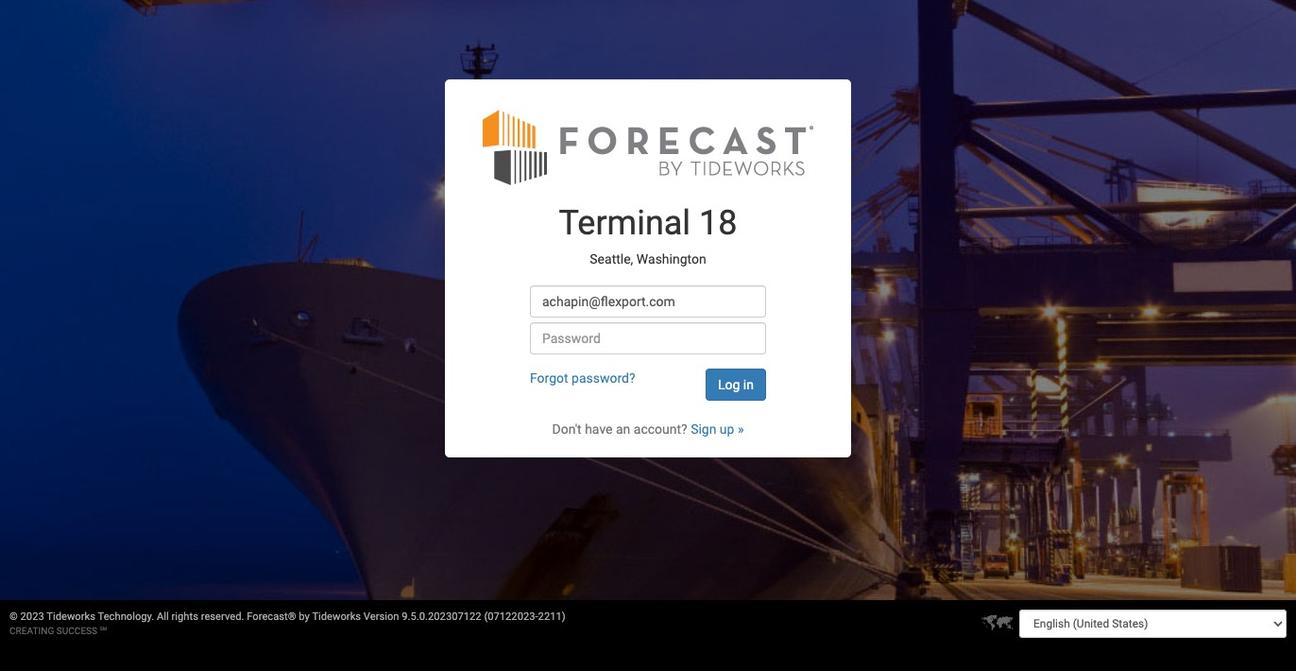 Task type: describe. For each thing, give the bounding box(es) containing it.
terminal
[[559, 203, 691, 243]]

up
[[720, 422, 735, 437]]

technology.
[[98, 611, 154, 623]]

in
[[744, 377, 754, 392]]

rights
[[172, 611, 198, 623]]

℠
[[100, 626, 107, 636]]

success
[[56, 626, 97, 636]]

have
[[585, 422, 613, 437]]

creating
[[9, 626, 54, 636]]

don't have an account? sign up »
[[553, 422, 744, 437]]

account?
[[634, 422, 688, 437]]

reserved.
[[201, 611, 244, 623]]

seattle,
[[590, 251, 634, 266]]

2023
[[20, 611, 44, 623]]

forgot
[[530, 371, 569, 386]]

1 tideworks from the left
[[47, 611, 95, 623]]

don't
[[553, 422, 582, 437]]

terminal 18 seattle, washington
[[559, 203, 738, 266]]

forecast®
[[247, 611, 296, 623]]

password?
[[572, 371, 636, 386]]

2211)
[[538, 611, 566, 623]]

log in button
[[706, 369, 767, 401]]

(07122023-
[[484, 611, 538, 623]]

sign up » link
[[691, 422, 744, 437]]



Task type: vqa. For each thing, say whether or not it's contained in the screenshot.
looking
no



Task type: locate. For each thing, give the bounding box(es) containing it.
an
[[616, 422, 631, 437]]

washington
[[637, 251, 707, 266]]

tideworks right by
[[312, 611, 361, 623]]

version
[[364, 611, 399, 623]]

forgot password? log in
[[530, 371, 754, 392]]

log
[[718, 377, 740, 392]]

1 horizontal spatial tideworks
[[312, 611, 361, 623]]

18
[[699, 203, 738, 243]]

Password password field
[[530, 322, 767, 354]]

Email or username text field
[[530, 285, 767, 318]]

all
[[157, 611, 169, 623]]

2 tideworks from the left
[[312, 611, 361, 623]]

»
[[738, 422, 744, 437]]

forgot password? link
[[530, 371, 636, 386]]

©
[[9, 611, 18, 623]]

sign
[[691, 422, 717, 437]]

by
[[299, 611, 310, 623]]

© 2023 tideworks technology. all rights reserved. forecast® by tideworks version 9.5.0.202307122 (07122023-2211) creating success ℠
[[9, 611, 566, 636]]

0 horizontal spatial tideworks
[[47, 611, 95, 623]]

forecast® by tideworks image
[[483, 108, 814, 186]]

9.5.0.202307122
[[402, 611, 482, 623]]

tideworks
[[47, 611, 95, 623], [312, 611, 361, 623]]

tideworks up the success in the bottom of the page
[[47, 611, 95, 623]]



